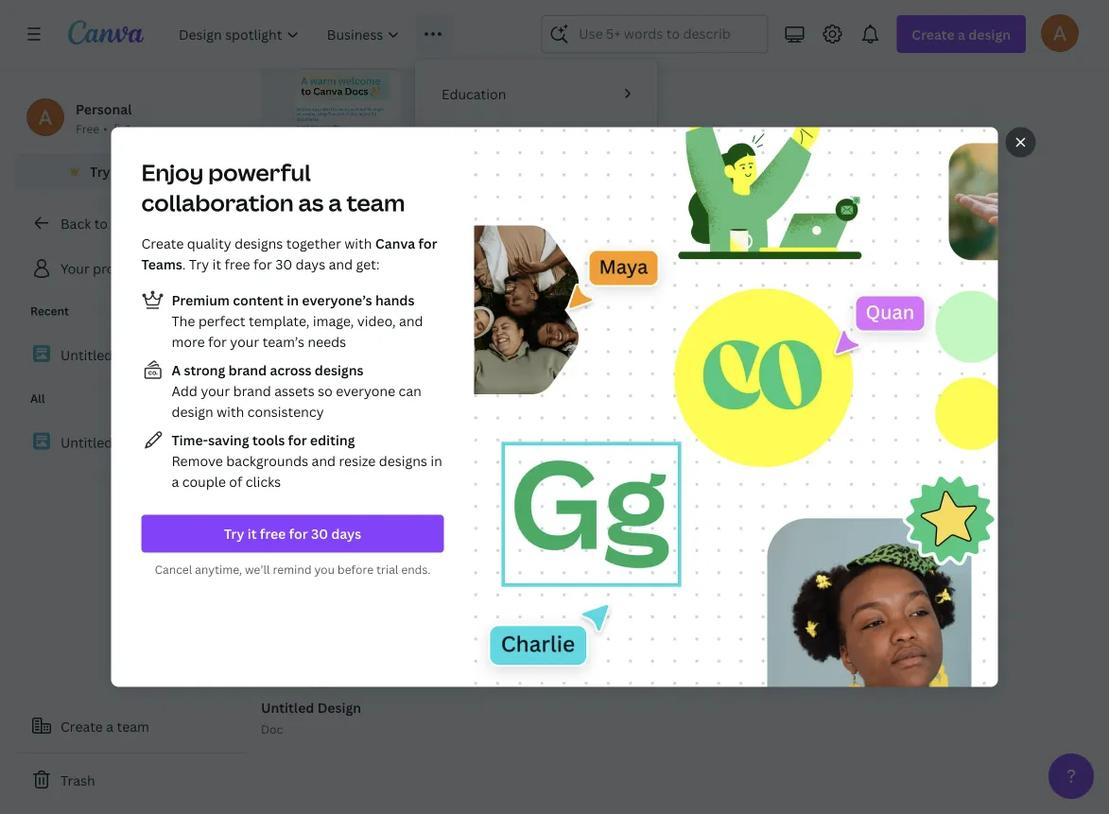 Task type: vqa. For each thing, say whether or not it's contained in the screenshot.
'folders'
yes



Task type: describe. For each thing, give the bounding box(es) containing it.
trash link
[[15, 761, 246, 799]]

designs
[[291, 446, 378, 477]]

canva for teams
[[141, 235, 437, 273]]

cancel anytime, we'll remind you before trial ends.
[[155, 562, 431, 577]]

a strong brand across designs add your brand assets so everyone can design with consistency
[[172, 361, 422, 421]]

it inside button
[[248, 525, 257, 543]]

top level navigation element containing education
[[166, 15, 657, 230]]

untitled design doc
[[261, 699, 361, 737]]

so
[[318, 382, 333, 400]]

in inside time-saving tools for editing remove backgrounds and resize designs in a couple of clicks
[[431, 452, 442, 470]]

back to all projects
[[61, 214, 182, 232]]

for inside canva for teams
[[418, 235, 437, 252]]

folders button
[[261, 284, 388, 322]]

days inside button
[[331, 525, 361, 543]]

strong
[[184, 361, 225, 379]]

free inside button
[[260, 525, 286, 543]]

free
[[76, 121, 100, 136]]

needs
[[308, 333, 346, 351]]

starred
[[333, 358, 381, 376]]

all
[[111, 214, 126, 232]]

with inside a strong brand across designs add your brand assets so everyone can design with consistency
[[217, 403, 244, 421]]

your inside premium content in everyone's hands the perfect template, image, video, and more for your team's needs
[[230, 333, 259, 351]]

clicks
[[246, 473, 281, 491]]

editing
[[310, 431, 355, 449]]

your
[[61, 260, 90, 278]]

trash
[[61, 771, 95, 789]]

pro
[[157, 162, 179, 180]]

uploads
[[608, 358, 661, 376]]

remove
[[172, 452, 223, 470]]

all
[[30, 391, 45, 406]]

and left get:
[[329, 255, 353, 273]]

collaboration
[[141, 187, 294, 218]]

create quality designs together with
[[141, 235, 375, 252]]

can
[[399, 382, 422, 400]]

before
[[337, 562, 374, 577]]

create a team
[[61, 717, 149, 735]]

learn
[[442, 168, 478, 186]]

hands
[[375, 291, 415, 309]]

designs inside a strong brand across designs add your brand assets so everyone can design with consistency
[[315, 361, 364, 379]]

designs inside time-saving tools for editing remove backgrounds and resize designs in a couple of clicks
[[379, 452, 427, 470]]

personal
[[76, 100, 132, 118]]

resize
[[339, 452, 376, 470]]

.
[[182, 255, 186, 273]]

time-saving tools for editing remove backgrounds and resize designs in a couple of clicks
[[172, 431, 442, 491]]

uploads link
[[536, 333, 804, 401]]

content
[[233, 291, 284, 309]]

your projects
[[61, 260, 145, 278]]

cancel
[[155, 562, 192, 577]]

pricing
[[507, 126, 551, 144]]

your projects link
[[15, 250, 246, 287]]

premium content in everyone's hands the perfect template, image, video, and more for your team's needs
[[172, 291, 423, 351]]

education
[[442, 84, 506, 102]]

anytime,
[[195, 562, 242, 577]]

projects inside back to all projects link
[[129, 214, 182, 232]]

video,
[[357, 312, 396, 330]]

couple
[[182, 473, 226, 491]]

try canva pro button
[[15, 153, 246, 189]]

you
[[314, 562, 335, 577]]

team inside button
[[117, 717, 149, 735]]

design inside untitled design doc
[[317, 699, 361, 717]]

folders
[[291, 287, 376, 318]]

a
[[172, 361, 181, 379]]

0 vertical spatial untitled design
[[261, 194, 361, 212]]

image,
[[313, 312, 354, 330]]

quality
[[187, 235, 231, 252]]

add
[[172, 382, 198, 400]]

we'll
[[245, 562, 270, 577]]

try canva pro
[[90, 162, 179, 180]]

ends.
[[401, 562, 431, 577]]

1 untitled design link from the top
[[15, 335, 246, 375]]

starred link
[[261, 333, 529, 401]]

30 inside button
[[311, 525, 328, 543]]

team's
[[262, 333, 304, 351]]

everyone's
[[302, 291, 372, 309]]

plans
[[442, 126, 476, 144]]

try it free for 30 days
[[224, 525, 361, 543]]

saving
[[208, 431, 249, 449]]

create for create quality designs together with
[[141, 235, 184, 252]]

0 vertical spatial days
[[296, 255, 325, 273]]

for inside button
[[289, 525, 308, 543]]

back to all projects link
[[15, 204, 246, 242]]

canva inside canva for teams
[[375, 235, 415, 252]]

untitled design for first 'untitled design' link from the bottom
[[61, 433, 159, 451]]

for inside premium content in everyone's hands the perfect template, image, video, and more for your team's needs
[[208, 333, 227, 351]]

and inside button
[[480, 126, 504, 144]]

create a team button
[[15, 707, 246, 745]]

enjoy
[[141, 157, 204, 188]]

enjoy powerful collaboration as a team
[[141, 157, 405, 218]]

0 horizontal spatial 30
[[275, 255, 292, 273]]

0 vertical spatial free
[[225, 255, 250, 273]]

assets
[[274, 382, 315, 400]]

•
[[103, 121, 108, 136]]

a inside time-saving tools for editing remove backgrounds and resize designs in a couple of clicks
[[172, 473, 179, 491]]



Task type: locate. For each thing, give the bounding box(es) containing it.
2 vertical spatial designs
[[379, 452, 427, 470]]

doc
[[261, 721, 283, 737]]

30
[[275, 255, 292, 273], [311, 525, 328, 543]]

free •
[[76, 121, 108, 136]]

team up trash link
[[117, 717, 149, 735]]

2 untitled design link from the top
[[15, 422, 246, 462]]

0 horizontal spatial canva
[[113, 162, 153, 180]]

in
[[287, 291, 299, 309], [431, 452, 442, 470]]

in right resize
[[431, 452, 442, 470]]

with up get:
[[345, 235, 372, 252]]

untitled inside untitled design doc
[[261, 699, 314, 717]]

everyone
[[336, 382, 395, 400]]

0 vertical spatial in
[[287, 291, 299, 309]]

1 vertical spatial with
[[217, 403, 244, 421]]

0 vertical spatial canva
[[113, 162, 153, 180]]

designs up the . try it free for 30 days and get:
[[235, 235, 283, 252]]

1 horizontal spatial with
[[345, 235, 372, 252]]

2 vertical spatial a
[[106, 717, 114, 735]]

remind
[[273, 562, 312, 577]]

1 horizontal spatial create
[[141, 235, 184, 252]]

try up anytime, on the left of page
[[224, 525, 244, 543]]

canva inside button
[[113, 162, 153, 180]]

30 down create quality designs together with
[[275, 255, 292, 273]]

with up saving
[[217, 403, 244, 421]]

create for create a team
[[61, 717, 103, 735]]

canva left pro
[[113, 162, 153, 180]]

0 vertical spatial your
[[230, 333, 259, 351]]

learn button
[[415, 158, 657, 196]]

1 horizontal spatial canva
[[375, 235, 415, 252]]

free up "we'll" on the bottom of the page
[[260, 525, 286, 543]]

your down strong
[[201, 382, 230, 400]]

a
[[328, 187, 342, 218], [172, 473, 179, 491], [106, 717, 114, 735]]

try right .
[[189, 255, 209, 273]]

1 vertical spatial canva
[[375, 235, 415, 252]]

1 vertical spatial designs
[[315, 361, 364, 379]]

for
[[418, 235, 437, 252], [253, 255, 272, 273], [208, 333, 227, 351], [288, 431, 307, 449], [289, 525, 308, 543]]

to
[[94, 214, 108, 232]]

together
[[286, 235, 341, 252]]

design
[[317, 194, 361, 212], [116, 346, 159, 364], [116, 433, 159, 451], [317, 699, 361, 717]]

projects right your
[[93, 260, 145, 278]]

for inside time-saving tools for editing remove backgrounds and resize designs in a couple of clicks
[[288, 431, 307, 449]]

more
[[172, 333, 205, 351]]

a inside 'enjoy powerful collaboration as a team'
[[328, 187, 342, 218]]

designs right resize
[[379, 452, 427, 470]]

and down hands
[[399, 312, 423, 330]]

as
[[298, 187, 324, 218]]

1 vertical spatial brand
[[233, 382, 271, 400]]

the
[[172, 312, 195, 330]]

1 vertical spatial untitled design link
[[15, 422, 246, 462]]

untitled design link down design
[[15, 422, 246, 462]]

in up 'template,'
[[287, 291, 299, 309]]

and
[[480, 126, 504, 144], [329, 255, 353, 273], [399, 312, 423, 330], [312, 452, 336, 470]]

1 horizontal spatial it
[[248, 525, 257, 543]]

trial
[[376, 562, 398, 577]]

0 vertical spatial a
[[328, 187, 342, 218]]

consistency
[[247, 403, 324, 421]]

untitled design link down the
[[15, 335, 246, 375]]

design
[[172, 403, 213, 421]]

team up get:
[[347, 187, 405, 218]]

2 vertical spatial try
[[224, 525, 244, 543]]

team
[[347, 187, 405, 218], [117, 717, 149, 735]]

designs button
[[261, 443, 389, 480]]

a up trash link
[[106, 717, 114, 735]]

brand up consistency
[[233, 382, 271, 400]]

. try it free for 30 days and get:
[[182, 255, 380, 273]]

0 vertical spatial try
[[90, 162, 110, 180]]

1 horizontal spatial days
[[331, 525, 361, 543]]

0 horizontal spatial days
[[296, 255, 325, 273]]

free
[[225, 255, 250, 273], [260, 525, 286, 543]]

projects right all
[[129, 214, 182, 232]]

days down together
[[296, 255, 325, 273]]

try
[[90, 162, 110, 180], [189, 255, 209, 273], [224, 525, 244, 543]]

1 vertical spatial projects
[[93, 260, 145, 278]]

1 vertical spatial 30
[[311, 525, 328, 543]]

free down create quality designs together with
[[225, 255, 250, 273]]

create
[[141, 235, 184, 252], [61, 717, 103, 735]]

and right plans
[[480, 126, 504, 144]]

1 vertical spatial days
[[331, 525, 361, 543]]

None search field
[[541, 15, 768, 53]]

canva
[[113, 162, 153, 180], [375, 235, 415, 252]]

0 vertical spatial create
[[141, 235, 184, 252]]

1
[[126, 121, 132, 136]]

a right 'as'
[[328, 187, 342, 218]]

1 horizontal spatial a
[[172, 473, 179, 491]]

1 horizontal spatial designs
[[315, 361, 364, 379]]

1 vertical spatial create
[[61, 717, 103, 735]]

2 vertical spatial untitled design
[[61, 433, 159, 451]]

and down editing
[[312, 452, 336, 470]]

plans and pricing
[[442, 126, 551, 144]]

across
[[270, 361, 312, 379]]

a left couple on the left bottom
[[172, 473, 179, 491]]

brand right strong
[[228, 361, 267, 379]]

2 horizontal spatial a
[[328, 187, 342, 218]]

1 horizontal spatial team
[[347, 187, 405, 218]]

0 horizontal spatial it
[[212, 255, 221, 273]]

menu containing education
[[415, 60, 657, 230]]

backgrounds
[[226, 452, 308, 470]]

untitled design button
[[257, 54, 435, 235], [261, 192, 361, 216], [261, 696, 361, 720]]

and inside time-saving tools for editing remove backgrounds and resize designs in a couple of clicks
[[312, 452, 336, 470]]

0 vertical spatial team
[[347, 187, 405, 218]]

0 horizontal spatial in
[[287, 291, 299, 309]]

top level navigation element
[[166, 15, 657, 230], [166, 15, 496, 53]]

2 horizontal spatial designs
[[379, 452, 427, 470]]

1 horizontal spatial free
[[260, 525, 286, 543]]

0 horizontal spatial team
[[117, 717, 149, 735]]

education button
[[415, 75, 657, 113]]

untitled design left time-
[[61, 433, 159, 451]]

your inside a strong brand across designs add your brand assets so everyone can design with consistency
[[201, 382, 230, 400]]

untitled design
[[261, 194, 361, 212], [61, 346, 159, 364], [61, 433, 159, 451]]

30 up you
[[311, 525, 328, 543]]

1 vertical spatial try
[[189, 255, 209, 273]]

teams
[[141, 255, 182, 273]]

0 horizontal spatial designs
[[235, 235, 283, 252]]

with
[[345, 235, 372, 252], [217, 403, 244, 421]]

0 vertical spatial brand
[[228, 361, 267, 379]]

recent
[[30, 303, 69, 319]]

try for try canva pro
[[90, 162, 110, 180]]

0 vertical spatial it
[[212, 255, 221, 273]]

0 horizontal spatial with
[[217, 403, 244, 421]]

try down •
[[90, 162, 110, 180]]

1 vertical spatial it
[[248, 525, 257, 543]]

0 vertical spatial designs
[[235, 235, 283, 252]]

back
[[61, 214, 91, 232]]

list containing premium content in everyone's hands
[[141, 289, 444, 492]]

1 horizontal spatial 30
[[311, 525, 328, 543]]

untitled design left a
[[61, 346, 159, 364]]

create up teams
[[141, 235, 184, 252]]

your
[[230, 333, 259, 351], [201, 382, 230, 400]]

try it free for 30 days button
[[141, 515, 444, 553]]

1 vertical spatial untitled design
[[61, 346, 159, 364]]

0 horizontal spatial a
[[106, 717, 114, 735]]

projects inside your projects link
[[93, 260, 145, 278]]

of
[[229, 473, 242, 491]]

untitled design for 2nd 'untitled design' link from the bottom
[[61, 346, 159, 364]]

it up "we'll" on the bottom of the page
[[248, 525, 257, 543]]

1 vertical spatial your
[[201, 382, 230, 400]]

create up the trash
[[61, 717, 103, 735]]

create inside create a team button
[[61, 717, 103, 735]]

try for try it free for 30 days
[[224, 525, 244, 543]]

list
[[141, 289, 444, 492]]

menu
[[415, 60, 657, 230]]

1 horizontal spatial try
[[189, 255, 209, 273]]

and inside premium content in everyone's hands the perfect template, image, video, and more for your team's needs
[[399, 312, 423, 330]]

2 horizontal spatial try
[[224, 525, 244, 543]]

0 vertical spatial untitled design link
[[15, 335, 246, 375]]

1 vertical spatial in
[[431, 452, 442, 470]]

template,
[[249, 312, 310, 330]]

1 vertical spatial a
[[172, 473, 179, 491]]

designs up so on the top of the page
[[315, 361, 364, 379]]

1 vertical spatial team
[[117, 717, 149, 735]]

powerful
[[208, 157, 311, 188]]

designs
[[235, 235, 283, 252], [315, 361, 364, 379], [379, 452, 427, 470]]

0 vertical spatial with
[[345, 235, 372, 252]]

time-
[[172, 431, 208, 449]]

1 horizontal spatial in
[[431, 452, 442, 470]]

0 horizontal spatial try
[[90, 162, 110, 180]]

0 vertical spatial 30
[[275, 255, 292, 273]]

days up before in the bottom of the page
[[331, 525, 361, 543]]

tools
[[252, 431, 285, 449]]

perfect
[[198, 312, 245, 330]]

team inside 'enjoy powerful collaboration as a team'
[[347, 187, 405, 218]]

untitled design up together
[[261, 194, 361, 212]]

get:
[[356, 255, 380, 273]]

your down 'perfect'
[[230, 333, 259, 351]]

0 horizontal spatial free
[[225, 255, 250, 273]]

days
[[296, 255, 325, 273], [331, 525, 361, 543]]

1 vertical spatial free
[[260, 525, 286, 543]]

0 vertical spatial projects
[[129, 214, 182, 232]]

plans and pricing button
[[415, 116, 657, 154]]

in inside premium content in everyone's hands the perfect template, image, video, and more for your team's needs
[[287, 291, 299, 309]]

premium
[[172, 291, 230, 309]]

it down 'quality'
[[212, 255, 221, 273]]

canva up get:
[[375, 235, 415, 252]]

a inside button
[[106, 717, 114, 735]]

0 horizontal spatial create
[[61, 717, 103, 735]]



